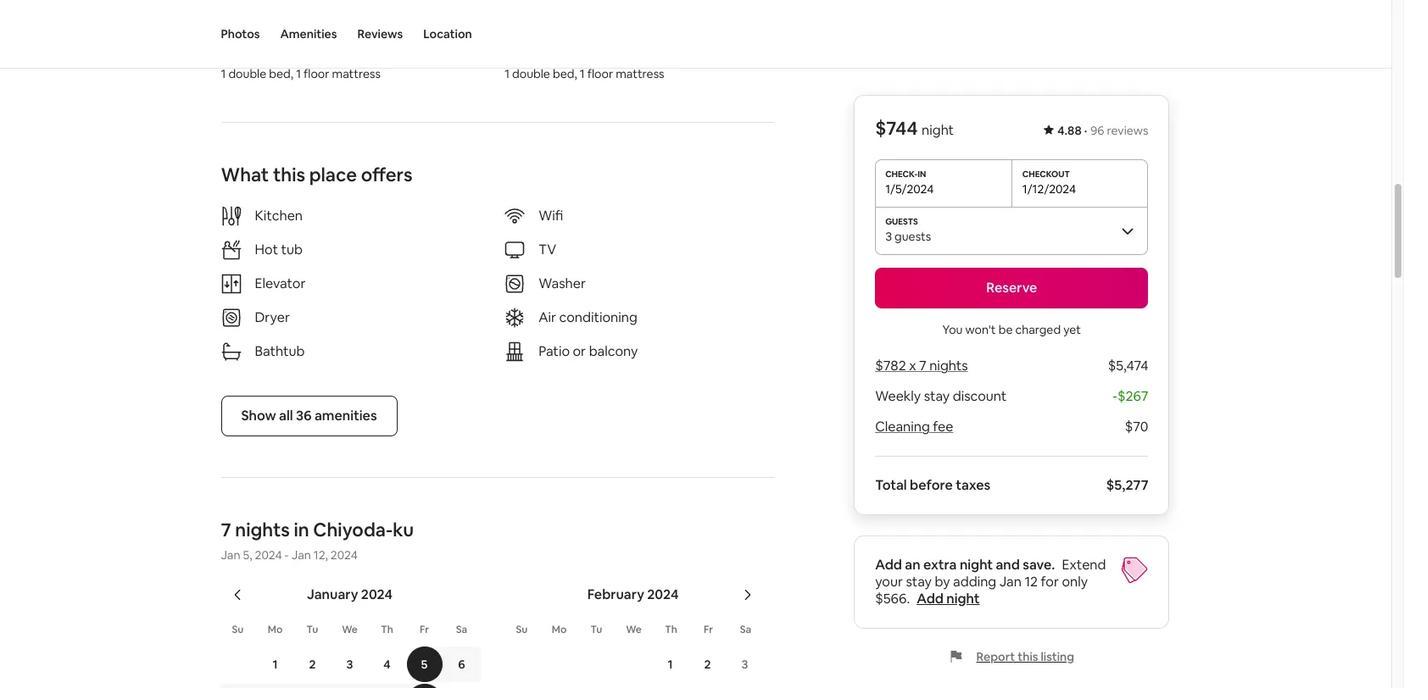 Task type: vqa. For each thing, say whether or not it's contained in the screenshot.
leftmost $1,206
no



Task type: describe. For each thing, give the bounding box(es) containing it.
2024 right 12,
[[331, 548, 358, 563]]

in
[[294, 518, 309, 542]]

$782 x 7 nights button
[[876, 357, 968, 375]]

reviews
[[358, 26, 403, 42]]

reviews button
[[358, 0, 403, 68]]

february
[[588, 586, 645, 604]]

2024 right february
[[647, 586, 679, 604]]

kitchen
[[255, 207, 303, 224]]

2 2 button from the left
[[689, 647, 727, 683]]

0 vertical spatial stay
[[924, 388, 950, 406]]

your
[[876, 573, 903, 591]]

2 th from the left
[[665, 623, 678, 637]]

what
[[221, 163, 269, 186]]

4
[[384, 657, 391, 672]]

1 horizontal spatial jan
[[292, 548, 311, 563]]

taxes
[[956, 477, 991, 495]]

·
[[1085, 123, 1088, 138]]

$782
[[876, 357, 907, 375]]

1 horizontal spatial -
[[1113, 388, 1118, 406]]

won't
[[966, 322, 996, 338]]

this for report
[[1018, 650, 1039, 665]]

report
[[977, 650, 1016, 665]]

guests
[[895, 229, 932, 244]]

$5,277
[[1107, 477, 1149, 495]]

reserve
[[987, 279, 1038, 297]]

tub
[[281, 241, 303, 258]]

add night button
[[917, 590, 980, 608]]

1 bed, from the left
[[269, 66, 294, 81]]

conditioning
[[559, 308, 638, 326]]

balcony
[[589, 342, 638, 360]]

what this place offers
[[221, 163, 413, 186]]

and
[[996, 557, 1020, 574]]

2 sa from the left
[[740, 623, 752, 637]]

12,
[[314, 548, 328, 563]]

2 3 button from the left
[[727, 647, 764, 683]]

add for add an extra night and save.
[[876, 557, 903, 574]]

x
[[910, 357, 917, 375]]

3 inside dropdown button
[[886, 229, 892, 244]]

total before taxes
[[876, 477, 991, 495]]

1 3 button from the left
[[331, 647, 369, 683]]

2 2 from the left
[[705, 657, 711, 672]]

washer
[[539, 275, 586, 292]]

wifi
[[539, 207, 564, 224]]

2 fr from the left
[[704, 623, 713, 637]]

$566.
[[876, 590, 910, 608]]

$744
[[876, 116, 918, 140]]

$70
[[1125, 418, 1149, 436]]

2024 right "5,"
[[255, 548, 282, 563]]

96
[[1091, 123, 1105, 138]]

night for add
[[947, 590, 980, 608]]

5 button
[[406, 647, 443, 683]]

february 2024
[[588, 586, 679, 604]]

1 mo from the left
[[268, 623, 283, 637]]

report this listing
[[977, 650, 1075, 665]]

1 2 button from the left
[[294, 647, 331, 683]]

amenities
[[315, 407, 377, 425]]

location
[[424, 26, 472, 42]]

$744 night
[[876, 116, 954, 140]]

amenities
[[280, 26, 337, 42]]

1 1 double bed, 1 floor mattress button from the left
[[221, 0, 491, 81]]

1 mattress from the left
[[332, 66, 381, 81]]

add an extra night and save.
[[876, 557, 1056, 574]]

1 horizontal spatial nights
[[930, 357, 968, 375]]

location button
[[424, 0, 472, 68]]

bathtub
[[255, 342, 305, 360]]

air
[[539, 308, 557, 326]]

add night
[[917, 590, 980, 608]]

4.88 · 96 reviews
[[1058, 123, 1149, 138]]

show all 36 amenities button
[[221, 396, 398, 437]]

dryer
[[255, 308, 290, 326]]

photos
[[221, 26, 260, 42]]

this for what
[[273, 163, 305, 186]]

2024 right january
[[361, 586, 393, 604]]

chiyoda-
[[313, 518, 393, 542]]

photos button
[[221, 0, 260, 68]]

tv
[[539, 241, 557, 258]]

january 2024
[[307, 586, 393, 604]]

show
[[241, 407, 276, 425]]

extend
[[1062, 557, 1107, 574]]

reserve button
[[876, 268, 1149, 309]]

jan for your
[[1000, 573, 1022, 591]]

weekly stay discount
[[876, 388, 1007, 406]]

1 double from the left
[[229, 66, 267, 81]]

amenities button
[[280, 0, 337, 68]]

cleaning fee
[[876, 418, 954, 436]]

listing
[[1041, 650, 1075, 665]]

stay inside extend your stay by adding jan 12 for only $566.
[[906, 573, 932, 591]]

be
[[999, 322, 1013, 338]]

$782 x 7 nights
[[876, 357, 968, 375]]

before
[[910, 477, 953, 495]]

3 guests
[[886, 229, 932, 244]]

calendar application
[[201, 568, 1345, 689]]

add for add night
[[917, 590, 944, 608]]

5
[[421, 657, 428, 672]]

1 1 button from the left
[[257, 647, 294, 683]]

only
[[1063, 573, 1089, 591]]



Task type: locate. For each thing, give the bounding box(es) containing it.
0 horizontal spatial 1 double bed, 1 floor mattress button
[[221, 0, 491, 81]]

12
[[1025, 573, 1038, 591]]

7 right x
[[920, 357, 927, 375]]

2 horizontal spatial 3
[[886, 229, 892, 244]]

0 horizontal spatial tu
[[307, 623, 318, 637]]

we
[[342, 623, 358, 637], [626, 623, 642, 637]]

0 horizontal spatial 1 button
[[257, 647, 294, 683]]

extra
[[924, 557, 957, 574]]

1 horizontal spatial 1 double bed, 1 floor mattress
[[505, 66, 665, 81]]

0 horizontal spatial 3
[[347, 657, 353, 672]]

add down extra
[[917, 590, 944, 608]]

0 horizontal spatial 1 double bed, 1 floor mattress
[[221, 66, 381, 81]]

2 1 double bed, 1 floor mattress from the left
[[505, 66, 665, 81]]

stay
[[924, 388, 950, 406], [906, 573, 932, 591]]

0 horizontal spatial we
[[342, 623, 358, 637]]

double
[[229, 66, 267, 81], [512, 66, 550, 81]]

1 horizontal spatial 1 double bed, 1 floor mattress button
[[505, 0, 775, 81]]

36
[[296, 407, 312, 425]]

bedroom 1 image
[[221, 0, 491, 32]]

3
[[886, 229, 892, 244], [347, 657, 353, 672], [742, 657, 749, 672]]

fee
[[933, 418, 954, 436]]

0 horizontal spatial nights
[[235, 518, 290, 542]]

an
[[905, 557, 921, 574]]

this left listing
[[1018, 650, 1039, 665]]

0 horizontal spatial bed,
[[269, 66, 294, 81]]

1 horizontal spatial 7
[[920, 357, 927, 375]]

0 vertical spatial 7
[[920, 357, 927, 375]]

1 vertical spatial 7
[[221, 518, 231, 542]]

2 we from the left
[[626, 623, 642, 637]]

- left 12,
[[285, 548, 289, 563]]

total
[[876, 477, 907, 495]]

jan inside extend your stay by adding jan 12 for only $566.
[[1000, 573, 1022, 591]]

nights up "5,"
[[235, 518, 290, 542]]

tu down february
[[591, 623, 603, 637]]

we down january 2024
[[342, 623, 358, 637]]

1 double bed, 1 floor mattress
[[221, 66, 381, 81], [505, 66, 665, 81]]

1 double bed, 1 floor mattress button
[[221, 0, 491, 81], [505, 0, 775, 81]]

2 tu from the left
[[591, 623, 603, 637]]

1 horizontal spatial tu
[[591, 623, 603, 637]]

- down the $5,474
[[1113, 388, 1118, 406]]

by
[[935, 573, 951, 591]]

tu
[[307, 623, 318, 637], [591, 623, 603, 637]]

1 tu from the left
[[307, 623, 318, 637]]

1/5/2024
[[886, 182, 934, 197]]

1 horizontal spatial 3 button
[[727, 647, 764, 683]]

1 vertical spatial night
[[960, 557, 993, 574]]

january
[[307, 586, 358, 604]]

1 we from the left
[[342, 623, 358, 637]]

stay left 'by'
[[906, 573, 932, 591]]

1 horizontal spatial 3
[[742, 657, 749, 672]]

you
[[943, 322, 963, 338]]

1 horizontal spatial 2
[[705, 657, 711, 672]]

jan left "5,"
[[221, 548, 240, 563]]

hot tub
[[255, 241, 303, 258]]

yet
[[1064, 322, 1082, 338]]

show all 36 amenities
[[241, 407, 377, 425]]

all
[[279, 407, 293, 425]]

0 horizontal spatial jan
[[221, 548, 240, 563]]

1 floor from the left
[[304, 66, 330, 81]]

hot
[[255, 241, 278, 258]]

0 vertical spatial night
[[922, 121, 954, 139]]

1 button
[[257, 647, 294, 683], [652, 647, 689, 683]]

- inside 7 nights in chiyoda-ku jan 5, 2024 - jan 12, 2024
[[285, 548, 289, 563]]

2 bed, from the left
[[553, 66, 577, 81]]

3 guests button
[[876, 207, 1149, 255]]

night inside $744 night
[[922, 121, 954, 139]]

1 horizontal spatial this
[[1018, 650, 1039, 665]]

nights inside 7 nights in chiyoda-ku jan 5, 2024 - jan 12, 2024
[[235, 518, 290, 542]]

2 button
[[294, 647, 331, 683], [689, 647, 727, 683]]

2 horizontal spatial jan
[[1000, 573, 1022, 591]]

0 vertical spatial nights
[[930, 357, 968, 375]]

2 1 double bed, 1 floor mattress button from the left
[[505, 0, 775, 81]]

1 vertical spatial -
[[285, 548, 289, 563]]

2 vertical spatial night
[[947, 590, 980, 608]]

4 button
[[369, 647, 406, 683]]

this up kitchen
[[273, 163, 305, 186]]

1 horizontal spatial 1 button
[[652, 647, 689, 683]]

jan left 12,
[[292, 548, 311, 563]]

sa
[[456, 623, 468, 637], [740, 623, 752, 637]]

0 horizontal spatial -
[[285, 548, 289, 563]]

floor
[[304, 66, 330, 81], [588, 66, 613, 81]]

0 horizontal spatial 2 button
[[294, 647, 331, 683]]

1 horizontal spatial mo
[[552, 623, 567, 637]]

0 horizontal spatial mattress
[[332, 66, 381, 81]]

1 horizontal spatial th
[[665, 623, 678, 637]]

0 horizontal spatial th
[[381, 623, 393, 637]]

1 vertical spatial add
[[917, 590, 944, 608]]

jan left 12
[[1000, 573, 1022, 591]]

0 horizontal spatial 7
[[221, 518, 231, 542]]

th up 4
[[381, 623, 393, 637]]

7 inside 7 nights in chiyoda-ku jan 5, 2024 - jan 12, 2024
[[221, 518, 231, 542]]

1 fr from the left
[[420, 623, 429, 637]]

0 horizontal spatial add
[[876, 557, 903, 574]]

reviews
[[1108, 123, 1149, 138]]

1 horizontal spatial add
[[917, 590, 944, 608]]

cleaning
[[876, 418, 930, 436]]

for
[[1041, 573, 1060, 591]]

-$267
[[1113, 388, 1149, 406]]

2024
[[255, 548, 282, 563], [331, 548, 358, 563], [361, 586, 393, 604], [647, 586, 679, 604]]

1 2 from the left
[[309, 657, 316, 672]]

1 horizontal spatial 2 button
[[689, 647, 727, 683]]

extend your stay by adding jan 12 for only $566.
[[876, 557, 1107, 608]]

1 horizontal spatial we
[[626, 623, 642, 637]]

0 horizontal spatial 2
[[309, 657, 316, 672]]

add left an
[[876, 557, 903, 574]]

1 vertical spatial this
[[1018, 650, 1039, 665]]

0 horizontal spatial floor
[[304, 66, 330, 81]]

2 1 button from the left
[[652, 647, 689, 683]]

1 horizontal spatial mattress
[[616, 66, 665, 81]]

offers
[[361, 163, 413, 186]]

1 th from the left
[[381, 623, 393, 637]]

night for $744
[[922, 121, 954, 139]]

0 horizontal spatial this
[[273, 163, 305, 186]]

elevator
[[255, 275, 306, 292]]

4.88
[[1058, 123, 1082, 138]]

ku
[[393, 518, 414, 542]]

-
[[1113, 388, 1118, 406], [285, 548, 289, 563]]

2 double from the left
[[512, 66, 550, 81]]

0 horizontal spatial sa
[[456, 623, 468, 637]]

0 vertical spatial -
[[1113, 388, 1118, 406]]

1 horizontal spatial bed,
[[553, 66, 577, 81]]

weekly
[[876, 388, 921, 406]]

0 horizontal spatial 3 button
[[331, 647, 369, 683]]

th
[[381, 623, 393, 637], [665, 623, 678, 637]]

6
[[458, 657, 465, 672]]

2 mattress from the left
[[616, 66, 665, 81]]

0 horizontal spatial double
[[229, 66, 267, 81]]

we down february 2024
[[626, 623, 642, 637]]

1 1 double bed, 1 floor mattress from the left
[[221, 66, 381, 81]]

cleaning fee button
[[876, 418, 954, 436]]

stay up fee
[[924, 388, 950, 406]]

2 mo from the left
[[552, 623, 567, 637]]

2 su from the left
[[516, 623, 528, 637]]

patio
[[539, 342, 570, 360]]

0 vertical spatial add
[[876, 557, 903, 574]]

1 horizontal spatial floor
[[588, 66, 613, 81]]

1 horizontal spatial double
[[512, 66, 550, 81]]

th down february 2024
[[665, 623, 678, 637]]

1 horizontal spatial su
[[516, 623, 528, 637]]

7 nights in chiyoda-ku jan 5, 2024 - jan 12, 2024
[[221, 518, 414, 563]]

patio or balcony
[[539, 342, 638, 360]]

0 horizontal spatial su
[[232, 623, 244, 637]]

0 horizontal spatial fr
[[420, 623, 429, 637]]

6 button
[[443, 647, 481, 683]]

1 horizontal spatial sa
[[740, 623, 752, 637]]

discount
[[953, 388, 1007, 406]]

1 vertical spatial stay
[[906, 573, 932, 591]]

you won't be charged yet
[[943, 322, 1082, 338]]

adding
[[954, 573, 997, 591]]

nights up "weekly stay discount"
[[930, 357, 968, 375]]

jan for nights
[[221, 548, 240, 563]]

1 vertical spatial nights
[[235, 518, 290, 542]]

add
[[876, 557, 903, 574], [917, 590, 944, 608]]

tu down january
[[307, 623, 318, 637]]

report this listing button
[[950, 650, 1075, 665]]

7 left the in
[[221, 518, 231, 542]]

$5,474
[[1109, 357, 1149, 375]]

or
[[573, 342, 586, 360]]

2 floor from the left
[[588, 66, 613, 81]]

1 sa from the left
[[456, 623, 468, 637]]

2
[[309, 657, 316, 672], [705, 657, 711, 672]]

1 horizontal spatial fr
[[704, 623, 713, 637]]

charged
[[1016, 322, 1061, 338]]

0 vertical spatial this
[[273, 163, 305, 186]]

1/12/2024
[[1023, 182, 1077, 197]]

0 horizontal spatial mo
[[268, 623, 283, 637]]

5,
[[243, 548, 252, 563]]

air conditioning
[[539, 308, 638, 326]]

1 su from the left
[[232, 623, 244, 637]]



